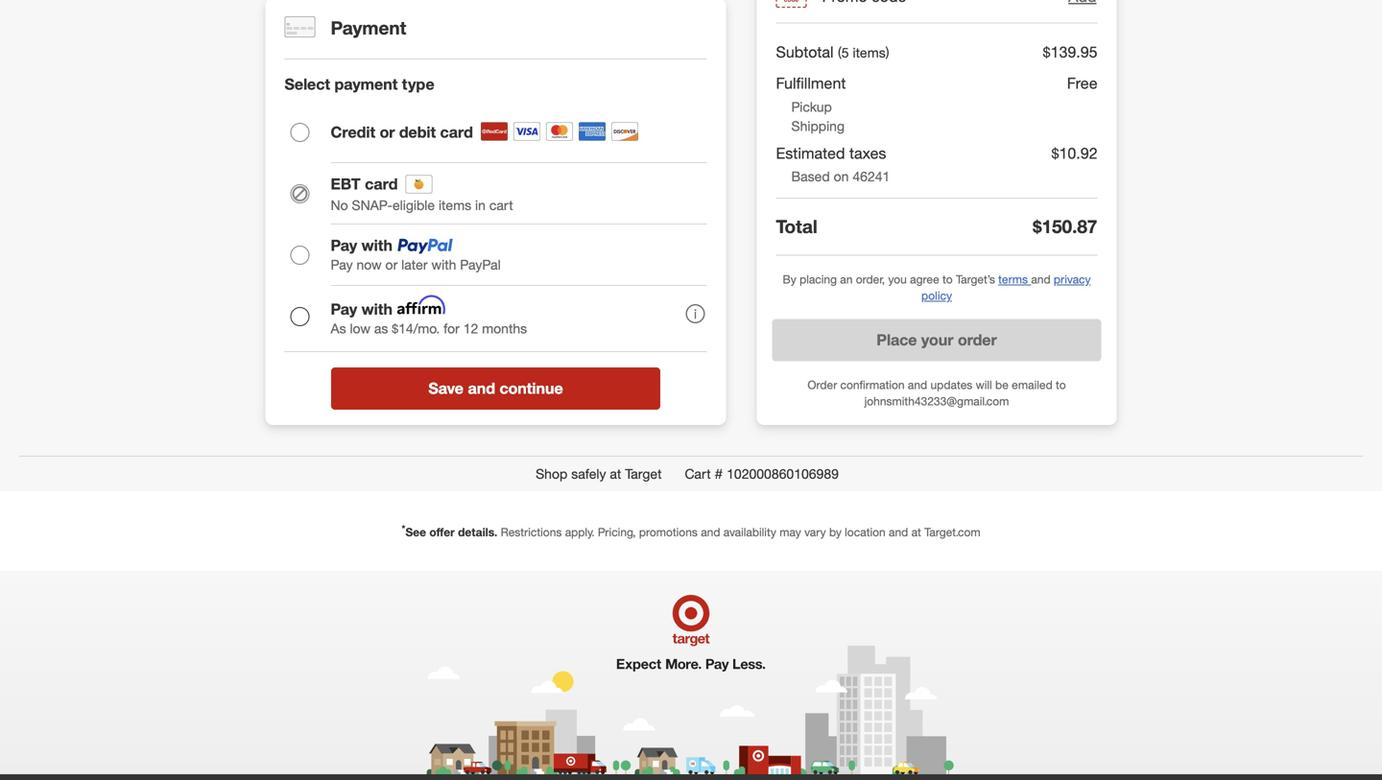 Task type: locate. For each thing, give the bounding box(es) containing it.
3 pay from the top
[[331, 300, 357, 319]]

pay up 'now'
[[331, 236, 357, 255]]

0 vertical spatial at
[[610, 466, 622, 482]]

1 vertical spatial or
[[386, 256, 398, 273]]

12
[[464, 320, 478, 337]]

0 horizontal spatial to
[[943, 272, 953, 286]]

place your order
[[877, 331, 997, 350]]

and inside order confirmation and updates will be emailed to johnsmith43233@gmail.com
[[908, 378, 928, 392]]

46241
[[853, 168, 890, 185]]

paypal
[[460, 256, 501, 273]]

$14/mo.
[[392, 320, 440, 337]]

confirmation
[[841, 378, 905, 392]]

fulfillment
[[776, 74, 846, 93]]

0 horizontal spatial at
[[610, 466, 622, 482]]

at left target.com
[[912, 525, 922, 540]]

pay up as
[[331, 300, 357, 319]]

save and continue button
[[331, 368, 661, 410]]

target.com
[[925, 525, 981, 540]]

1 vertical spatial pay
[[331, 256, 353, 273]]

2 pay with from the top
[[331, 300, 393, 319]]

0 horizontal spatial card
[[365, 175, 398, 193]]

subtotal (5 items)
[[776, 43, 890, 62]]

may
[[780, 525, 802, 540]]

an
[[840, 272, 853, 286]]

0 vertical spatial pay
[[331, 236, 357, 255]]

1 horizontal spatial at
[[912, 525, 922, 540]]

availability
[[724, 525, 777, 540]]

with up as at left
[[362, 300, 393, 319]]

1 vertical spatial to
[[1056, 378, 1066, 392]]

with
[[362, 236, 393, 255], [432, 256, 456, 273], [362, 300, 393, 319]]

later
[[401, 256, 428, 273]]

pay with up 'now'
[[331, 236, 393, 255]]

and up johnsmith43233@gmail.com at the bottom of the page
[[908, 378, 928, 392]]

card
[[440, 123, 473, 142], [365, 175, 398, 193]]

pay with up low
[[331, 300, 393, 319]]

you
[[889, 272, 907, 286]]

Pay with PayPal radio
[[290, 246, 310, 265]]

102000860106989
[[727, 466, 839, 482]]

Add EBT card radio
[[290, 184, 310, 203]]

or left debit
[[380, 123, 395, 142]]

terms
[[999, 272, 1028, 286]]

2 vertical spatial pay
[[331, 300, 357, 319]]

for
[[444, 320, 460, 337]]

1 vertical spatial pay with
[[331, 300, 393, 319]]

card right debit
[[440, 123, 473, 142]]

in
[[475, 197, 486, 214]]

items)
[[853, 44, 890, 61]]

0 vertical spatial pay with
[[331, 236, 393, 255]]

2 vertical spatial with
[[362, 300, 393, 319]]

at
[[610, 466, 622, 482], [912, 525, 922, 540]]

cart
[[490, 197, 513, 214]]

by
[[830, 525, 842, 540]]

target's
[[956, 272, 996, 286]]

and left the "availability"
[[701, 525, 721, 540]]

as low as $14/mo. for 12 months
[[331, 320, 527, 337]]

0 vertical spatial to
[[943, 272, 953, 286]]

or
[[380, 123, 395, 142], [386, 256, 398, 273]]

on
[[834, 168, 849, 185]]

(5
[[838, 44, 849, 61]]

to right emailed
[[1056, 378, 1066, 392]]

target: expect more. pay less. image
[[422, 571, 961, 775]]

1 horizontal spatial to
[[1056, 378, 1066, 392]]

continue
[[500, 379, 563, 398]]

0 vertical spatial card
[[440, 123, 473, 142]]

$10.92
[[1052, 144, 1098, 163]]

save and continue
[[429, 379, 563, 398]]

order,
[[856, 272, 885, 286]]

pay with
[[331, 236, 393, 255], [331, 300, 393, 319]]

to up policy
[[943, 272, 953, 286]]

pay left 'now'
[[331, 256, 353, 273]]

to
[[943, 272, 953, 286], [1056, 378, 1066, 392]]

debit
[[399, 123, 436, 142]]

cart
[[685, 466, 711, 482]]

with right later
[[432, 256, 456, 273]]

affirm image
[[393, 295, 450, 314], [397, 302, 441, 314]]

and
[[1032, 272, 1051, 286], [908, 378, 928, 392], [468, 379, 495, 398], [701, 525, 721, 540], [889, 525, 909, 540]]

now
[[357, 256, 382, 273]]

$150.87
[[1033, 216, 1098, 238]]

and right save
[[468, 379, 495, 398]]

save
[[429, 379, 464, 398]]

pay
[[331, 236, 357, 255], [331, 256, 353, 273], [331, 300, 357, 319]]

with up 'now'
[[362, 236, 393, 255]]

0 vertical spatial with
[[362, 236, 393, 255]]

as
[[374, 320, 388, 337]]

select payment type
[[285, 75, 435, 94]]

1 vertical spatial at
[[912, 525, 922, 540]]

by placing an order, you agree to target's terms and
[[783, 272, 1054, 286]]

shop safely at target
[[536, 466, 662, 482]]

subtotal
[[776, 43, 834, 62]]

or right 'now'
[[386, 256, 398, 273]]

at right safely
[[610, 466, 622, 482]]

place
[[877, 331, 917, 350]]

shipping
[[792, 117, 845, 134]]

card up "snap-"
[[365, 175, 398, 193]]

1 horizontal spatial card
[[440, 123, 473, 142]]



Task type: vqa. For each thing, say whether or not it's contained in the screenshot.
Select
yes



Task type: describe. For each thing, give the bounding box(es) containing it.
estimated taxes
[[776, 144, 887, 163]]

based on 46241
[[792, 168, 890, 185]]

select
[[285, 75, 330, 94]]

no
[[331, 197, 348, 214]]

low
[[350, 320, 371, 337]]

type
[[402, 75, 435, 94]]

restrictions
[[501, 525, 562, 540]]

snap-
[[352, 197, 393, 214]]

items
[[439, 197, 472, 214]]

placing
[[800, 272, 837, 286]]

agree
[[910, 272, 940, 286]]

* see offer details. restrictions apply. pricing, promotions and availability may vary by location and at target.com
[[402, 523, 981, 540]]

2 pay from the top
[[331, 256, 353, 273]]

1 pay from the top
[[331, 236, 357, 255]]

privacy policy link
[[922, 272, 1091, 303]]

total
[[776, 215, 818, 238]]

credit or debit card
[[331, 123, 473, 142]]

terms link
[[999, 272, 1032, 286]]

as
[[331, 320, 346, 337]]

based
[[792, 168, 830, 185]]

1 pay with from the top
[[331, 236, 393, 255]]

to inside order confirmation and updates will be emailed to johnsmith43233@gmail.com
[[1056, 378, 1066, 392]]

target
[[625, 466, 662, 482]]

estimated
[[776, 144, 845, 163]]

privacy policy
[[922, 272, 1091, 303]]

Credit or debit card radio
[[290, 123, 310, 142]]

place your order button
[[772, 319, 1102, 362]]

at inside * see offer details. restrictions apply. pricing, promotions and availability may vary by location and at target.com
[[912, 525, 922, 540]]

0 vertical spatial or
[[380, 123, 395, 142]]

safely
[[571, 466, 606, 482]]

1 vertical spatial with
[[432, 256, 456, 273]]

and inside button
[[468, 379, 495, 398]]

1 vertical spatial card
[[365, 175, 398, 193]]

pickup shipping
[[792, 98, 845, 134]]

details.
[[458, 525, 498, 540]]

taxes
[[850, 144, 887, 163]]

pricing,
[[598, 525, 636, 540]]

payment
[[331, 17, 406, 39]]

ebt card
[[331, 175, 398, 193]]

updates
[[931, 378, 973, 392]]

promotions
[[639, 525, 698, 540]]

shop
[[536, 466, 568, 482]]

#
[[715, 466, 723, 482]]

privacy
[[1054, 272, 1091, 286]]

cart # 102000860106989
[[685, 466, 839, 482]]

emailed
[[1012, 378, 1053, 392]]

location
[[845, 525, 886, 540]]

Pay with Affirm radio
[[290, 307, 310, 326]]

*
[[402, 523, 406, 535]]

offer
[[430, 525, 455, 540]]

by
[[783, 272, 797, 286]]

johnsmith43233@gmail.com
[[865, 394, 1009, 409]]

policy
[[922, 289, 952, 303]]

ebt
[[331, 175, 361, 193]]

order
[[808, 378, 837, 392]]

$139.95
[[1043, 43, 1098, 62]]

pay now or later with paypal
[[331, 256, 501, 273]]

payment
[[335, 75, 398, 94]]

months
[[482, 320, 527, 337]]

credit
[[331, 123, 376, 142]]

eligible
[[393, 197, 435, 214]]

see
[[406, 525, 426, 540]]

no snap-eligible items in cart
[[331, 197, 513, 214]]

order
[[958, 331, 997, 350]]

pickup
[[792, 98, 832, 115]]

apply.
[[565, 525, 595, 540]]

your
[[922, 331, 954, 350]]

be
[[996, 378, 1009, 392]]

and right terms
[[1032, 272, 1051, 286]]

free
[[1068, 74, 1098, 93]]

vary
[[805, 525, 826, 540]]

will
[[976, 378, 993, 392]]

and right "location" on the bottom right of the page
[[889, 525, 909, 540]]

order confirmation and updates will be emailed to johnsmith43233@gmail.com
[[808, 378, 1066, 409]]



